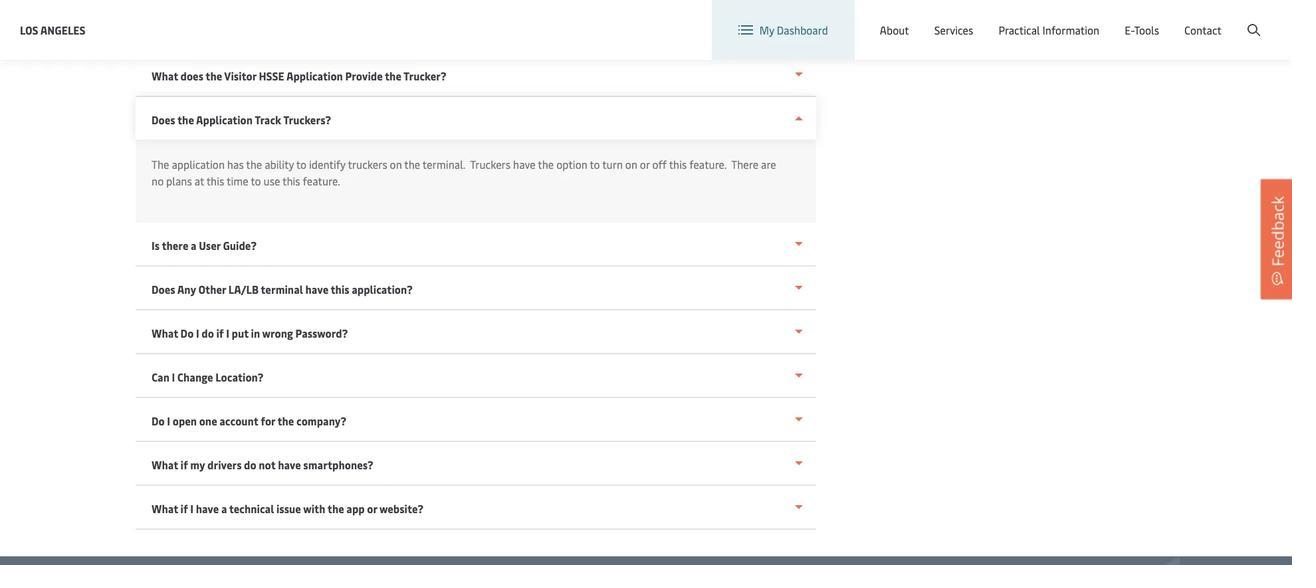 Task type: locate. For each thing, give the bounding box(es) containing it.
0 horizontal spatial application
[[196, 113, 253, 127]]

there
[[732, 157, 759, 172]]

have inside dropdown button
[[196, 502, 219, 516]]

a left user
[[191, 238, 197, 253]]

1 what from the top
[[152, 69, 178, 83]]

global
[[1036, 12, 1067, 27]]

application right hsse
[[287, 69, 343, 83]]

the
[[152, 157, 169, 172]]

on right turn
[[626, 157, 638, 172]]

0 horizontal spatial do
[[202, 326, 214, 340]]

does any other la/lb terminal have this application?
[[152, 282, 413, 297]]

do
[[202, 326, 214, 340], [244, 458, 256, 472]]

what for what does the visitor hsse application provide the trucker?
[[152, 69, 178, 83]]

the
[[206, 69, 222, 83], [385, 69, 402, 83], [178, 113, 194, 127], [246, 157, 262, 172], [404, 157, 420, 172], [538, 157, 554, 172], [278, 414, 294, 428], [328, 502, 344, 516]]

1 vertical spatial a
[[221, 502, 227, 516]]

the left app
[[328, 502, 344, 516]]

switch location button
[[897, 12, 994, 27]]

1 horizontal spatial a
[[221, 502, 227, 516]]

or
[[640, 157, 650, 172], [367, 502, 377, 516]]

a left the 'technical'
[[221, 502, 227, 516]]

login
[[1160, 12, 1186, 27]]

what inside what does the visitor hsse application provide the trucker? dropdown button
[[152, 69, 178, 83]]

are
[[761, 157, 776, 172]]

if inside dropdown button
[[181, 502, 188, 516]]

contact
[[1185, 23, 1222, 37]]

provide
[[345, 69, 383, 83]]

what
[[152, 69, 178, 83], [152, 326, 178, 340], [152, 458, 178, 472], [152, 502, 178, 516]]

issue
[[277, 502, 301, 516]]

application left track
[[196, 113, 253, 127]]

have inside the application has the ability to identify truckers on the terminal.  truckers have the option to turn on or off this feature.  there are no plans at this time to use this feature.
[[513, 157, 536, 172]]

or right app
[[367, 502, 377, 516]]

do i open one account for the company? button
[[136, 398, 817, 442]]

does up the
[[152, 113, 175, 127]]

do
[[181, 326, 194, 340], [152, 414, 165, 428]]

about
[[880, 23, 909, 37]]

3 what from the top
[[152, 458, 178, 472]]

the right does
[[206, 69, 222, 83]]

to right ability
[[296, 157, 307, 172]]

0 vertical spatial or
[[640, 157, 650, 172]]

what for what do i do if i put in wrong password?
[[152, 326, 178, 340]]

do left put
[[202, 326, 214, 340]]

one
[[199, 414, 217, 428]]

0 vertical spatial do
[[181, 326, 194, 340]]

truckers
[[470, 157, 511, 172]]

0 horizontal spatial a
[[191, 238, 197, 253]]

what inside what if my drivers do not have smartphones? dropdown button
[[152, 458, 178, 472]]

company?
[[297, 414, 347, 428]]

has
[[227, 157, 244, 172]]

have
[[513, 157, 536, 172], [306, 282, 329, 297], [278, 458, 301, 472], [196, 502, 219, 516]]

or left off
[[640, 157, 650, 172]]

track
[[255, 113, 281, 127]]

1 does from the top
[[152, 113, 175, 127]]

menu
[[1070, 12, 1097, 27]]

can
[[152, 370, 169, 384]]

option
[[557, 157, 588, 172]]

does left any
[[152, 282, 175, 297]]

a
[[191, 238, 197, 253], [221, 502, 227, 516]]

do down any
[[181, 326, 194, 340]]

0 horizontal spatial on
[[390, 157, 402, 172]]

1 vertical spatial does
[[152, 282, 175, 297]]

this right at
[[207, 174, 224, 188]]

identify
[[309, 157, 346, 172]]

los angeles
[[20, 23, 85, 37]]

practical information
[[999, 23, 1100, 37]]

1 vertical spatial do
[[152, 414, 165, 428]]

there
[[162, 238, 188, 253]]

what does the visitor hsse application provide the trucker?
[[152, 69, 447, 83]]

information
[[1043, 23, 1100, 37]]

1 horizontal spatial do
[[244, 458, 256, 472]]

0 horizontal spatial to
[[251, 174, 261, 188]]

have right terminal
[[306, 282, 329, 297]]

what if my drivers do not have smartphones?
[[152, 458, 374, 472]]

my
[[760, 23, 775, 37]]

does for does the application track truckers?
[[152, 113, 175, 127]]

feature.
[[303, 174, 340, 188]]

0 horizontal spatial do
[[152, 414, 165, 428]]

0 vertical spatial application
[[287, 69, 343, 83]]

1 vertical spatial if
[[181, 458, 188, 472]]

login / create account
[[1160, 12, 1267, 27]]

the right the truckers
[[404, 157, 420, 172]]

have right truckers
[[513, 157, 536, 172]]

do inside what if my drivers do not have smartphones? dropdown button
[[244, 458, 256, 472]]

do left not
[[244, 458, 256, 472]]

the down does
[[178, 113, 194, 127]]

1 horizontal spatial on
[[626, 157, 638, 172]]

or inside "what if i have a technical issue with the app or website?" dropdown button
[[367, 502, 377, 516]]

or inside the application has the ability to identify truckers on the terminal.  truckers have the option to turn on or off this feature.  there are no plans at this time to use this feature.
[[640, 157, 650, 172]]

0 vertical spatial do
[[202, 326, 214, 340]]

2 does from the top
[[152, 282, 175, 297]]

this
[[669, 157, 687, 172], [207, 174, 224, 188], [283, 174, 300, 188], [331, 282, 350, 297]]

put
[[232, 326, 249, 340]]

1 vertical spatial application
[[196, 113, 253, 127]]

to left turn
[[590, 157, 600, 172]]

this right off
[[669, 157, 687, 172]]

tools
[[1135, 23, 1160, 37]]

2 vertical spatial if
[[181, 502, 188, 516]]

if
[[216, 326, 224, 340], [181, 458, 188, 472], [181, 502, 188, 516]]

ability
[[265, 157, 294, 172]]

terminal
[[261, 282, 303, 297]]

on right the truckers
[[390, 157, 402, 172]]

is there a user guide?
[[152, 238, 257, 253]]

4 what from the top
[[152, 502, 178, 516]]

this left application?
[[331, 282, 350, 297]]

on
[[390, 157, 402, 172], [626, 157, 638, 172]]

1 horizontal spatial application
[[287, 69, 343, 83]]

the inside does the application track truckers? dropdown button
[[178, 113, 194, 127]]

what do i do if i put in wrong password?
[[152, 326, 348, 340]]

use
[[264, 174, 280, 188]]

0 vertical spatial does
[[152, 113, 175, 127]]

no
[[152, 174, 164, 188]]

0 horizontal spatial or
[[367, 502, 377, 516]]

off
[[653, 157, 667, 172]]

do inside dropdown button
[[181, 326, 194, 340]]

1 horizontal spatial or
[[640, 157, 650, 172]]

can i change location?
[[152, 370, 264, 384]]

if for my
[[181, 458, 188, 472]]

do i open one account for the company?
[[152, 414, 347, 428]]

have inside dropdown button
[[278, 458, 301, 472]]

app
[[347, 502, 365, 516]]

what inside "what if i have a technical issue with the app or website?" dropdown button
[[152, 502, 178, 516]]

user
[[199, 238, 221, 253]]

if for i
[[181, 502, 188, 516]]

2 what from the top
[[152, 326, 178, 340]]

do inside what do i do if i put in wrong password? dropdown button
[[202, 326, 214, 340]]

1 vertical spatial do
[[244, 458, 256, 472]]

drivers
[[207, 458, 242, 472]]

1 horizontal spatial do
[[181, 326, 194, 340]]

account
[[1228, 12, 1267, 27]]

what if i have a technical issue with the app or website? button
[[136, 486, 817, 530]]

for
[[261, 414, 275, 428]]

the right for
[[278, 414, 294, 428]]

at
[[195, 174, 204, 188]]

i inside "dropdown button"
[[172, 370, 175, 384]]

angeles
[[40, 23, 85, 37]]

account
[[220, 414, 258, 428]]

1 vertical spatial or
[[367, 502, 377, 516]]

to left use
[[251, 174, 261, 188]]

does the application track truckers? button
[[136, 97, 817, 140]]

0 vertical spatial a
[[191, 238, 197, 253]]

have left the 'technical'
[[196, 502, 219, 516]]

what inside what do i do if i put in wrong password? dropdown button
[[152, 326, 178, 340]]

does
[[152, 113, 175, 127], [152, 282, 175, 297]]

the inside do i open one account for the company? dropdown button
[[278, 414, 294, 428]]

global menu button
[[1007, 0, 1110, 40]]

0 vertical spatial if
[[216, 326, 224, 340]]

what do i do if i put in wrong password? button
[[136, 311, 817, 354]]

a inside dropdown button
[[191, 238, 197, 253]]

do left 'open'
[[152, 414, 165, 428]]

plans
[[166, 174, 192, 188]]

if inside dropdown button
[[181, 458, 188, 472]]

1 on from the left
[[390, 157, 402, 172]]

have right not
[[278, 458, 301, 472]]



Task type: describe. For each thing, give the bounding box(es) containing it.
guide?
[[223, 238, 257, 253]]

2 horizontal spatial to
[[590, 157, 600, 172]]

what if my drivers do not have smartphones? button
[[136, 442, 817, 486]]

switch location
[[918, 12, 994, 27]]

1 horizontal spatial to
[[296, 157, 307, 172]]

the left option
[[538, 157, 554, 172]]

feedback
[[1267, 196, 1289, 267]]

the application has the ability to identify truckers on the terminal.  truckers have the option to turn on or off this feature.  there are no plans at this time to use this feature.
[[152, 157, 776, 188]]

not
[[259, 458, 276, 472]]

in
[[251, 326, 260, 340]]

this inside "does any other la/lb terminal have this application?" dropdown button
[[331, 282, 350, 297]]

location?
[[216, 370, 264, 384]]

time
[[227, 174, 249, 188]]

wrong
[[262, 326, 293, 340]]

trucker?
[[404, 69, 447, 83]]

hsse
[[259, 69, 284, 83]]

have inside dropdown button
[[306, 282, 329, 297]]

my
[[190, 458, 205, 472]]

e-tools button
[[1125, 0, 1160, 60]]

application
[[172, 157, 225, 172]]

la/lb
[[229, 282, 259, 297]]

e-
[[1125, 23, 1135, 37]]

2 on from the left
[[626, 157, 638, 172]]

truckers
[[348, 157, 387, 172]]

what for what if my drivers do not have smartphones?
[[152, 458, 178, 472]]

practical information button
[[999, 0, 1100, 60]]

does
[[181, 69, 203, 83]]

practical
[[999, 23, 1040, 37]]

what for what if i have a technical issue with the app or website?
[[152, 502, 178, 516]]

los
[[20, 23, 38, 37]]

/
[[1188, 12, 1193, 27]]

change
[[177, 370, 213, 384]]

website?
[[380, 502, 424, 516]]

feedback button
[[1261, 179, 1293, 299]]

about button
[[880, 0, 909, 60]]

los angeles link
[[20, 22, 85, 38]]

login / create account link
[[1135, 0, 1267, 39]]

the right the "has"
[[246, 157, 262, 172]]

this right use
[[283, 174, 300, 188]]

password?
[[296, 326, 348, 340]]

turn
[[603, 157, 623, 172]]

global menu
[[1036, 12, 1097, 27]]

other
[[198, 282, 226, 297]]

does for does any other la/lb terminal have this application?
[[152, 282, 175, 297]]

e-tools
[[1125, 23, 1160, 37]]

the right provide
[[385, 69, 402, 83]]

a inside dropdown button
[[221, 502, 227, 516]]

create
[[1195, 12, 1226, 27]]

is
[[152, 238, 160, 253]]

truckers?
[[283, 113, 331, 127]]

the inside "what if i have a technical issue with the app or website?" dropdown button
[[328, 502, 344, 516]]

application?
[[352, 282, 413, 297]]

location
[[953, 12, 994, 27]]

services
[[935, 23, 974, 37]]

what if i have a technical issue with the app or website?
[[152, 502, 424, 516]]

can i change location? button
[[136, 354, 817, 398]]

my dashboard button
[[739, 0, 828, 60]]

contact button
[[1185, 0, 1222, 60]]

open
[[173, 414, 197, 428]]

is there a user guide? button
[[136, 223, 817, 267]]

does any other la/lb terminal have this application? button
[[136, 267, 817, 311]]

dashboard
[[777, 23, 828, 37]]

switch
[[918, 12, 950, 27]]

with
[[303, 502, 326, 516]]

what does the visitor hsse application provide the trucker? button
[[136, 53, 817, 97]]

if inside dropdown button
[[216, 326, 224, 340]]

do inside dropdown button
[[152, 414, 165, 428]]

does the application track truckers?
[[152, 113, 331, 127]]

any
[[177, 282, 196, 297]]

smartphones?
[[303, 458, 374, 472]]

technical
[[229, 502, 274, 516]]

my dashboard
[[760, 23, 828, 37]]



Task type: vqa. For each thing, say whether or not it's contained in the screenshot.
third What from the top of the page
yes



